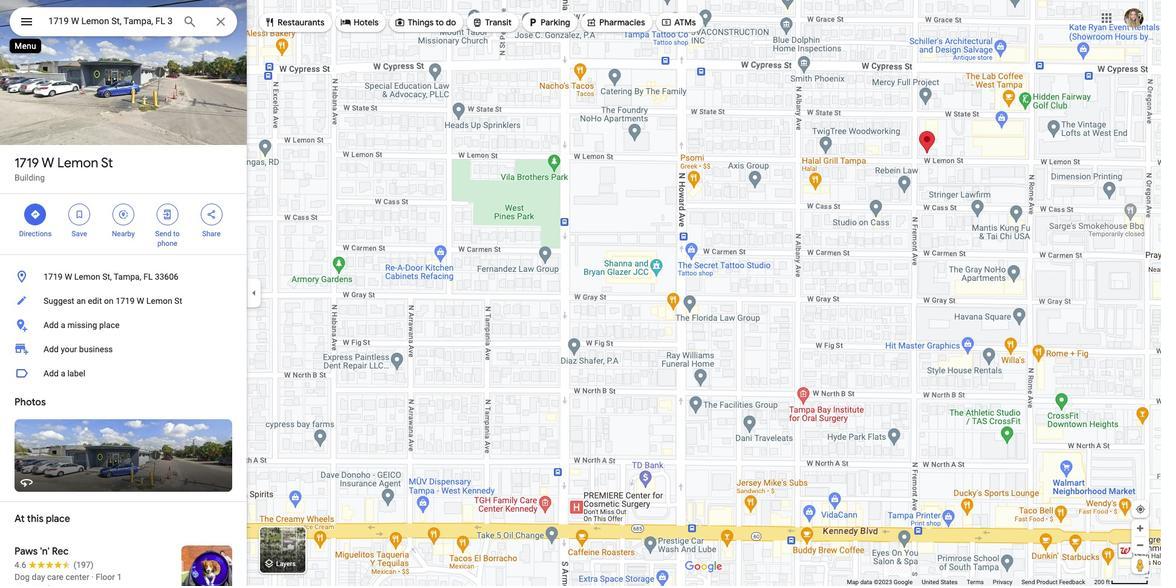 Task type: describe. For each thing, give the bounding box(es) containing it.
4.6 stars 197 reviews image
[[15, 560, 94, 572]]

collapse side panel image
[[247, 287, 261, 300]]

dog day care center · floor 1
[[15, 573, 122, 583]]

add your business
[[44, 345, 113, 355]]

ft
[[1107, 580, 1111, 586]]

1719 w lemon st, tampa, fl 33606 button
[[0, 265, 247, 289]]

your
[[61, 345, 77, 355]]

 transit
[[472, 16, 512, 29]]

paws
[[15, 546, 38, 559]]

w for st
[[42, 155, 54, 172]]

google account: michelle dermenjian  
(michelle.dermenjian@adept.ai) image
[[1125, 8, 1144, 28]]

lemon for st,
[[74, 272, 100, 282]]

to inside "send to phone"
[[173, 230, 180, 238]]

 restaurants
[[264, 16, 325, 29]]

 things to do
[[395, 16, 456, 29]]

business
[[79, 345, 113, 355]]

save
[[72, 230, 87, 238]]

show street view coverage image
[[1132, 557, 1150, 575]]

things
[[408, 17, 434, 28]]

1719 w lemon st building
[[15, 155, 113, 183]]


[[206, 208, 217, 221]]


[[395, 16, 406, 29]]

terms button
[[967, 579, 984, 587]]

1
[[117, 573, 122, 583]]

send for send to phone
[[155, 230, 172, 238]]

 button
[[10, 7, 44, 39]]

google maps element
[[0, 0, 1162, 587]]

label
[[67, 369, 85, 379]]

lemon for st
[[57, 155, 98, 172]]

at this place
[[15, 514, 70, 526]]


[[528, 16, 539, 29]]

this
[[27, 514, 44, 526]]

on
[[104, 297, 114, 306]]

an
[[76, 297, 86, 306]]

edit
[[88, 297, 102, 306]]

4.6
[[15, 561, 26, 571]]

'n'
[[40, 546, 50, 559]]

atms
[[675, 17, 696, 28]]

footer inside google maps element
[[847, 579, 1095, 587]]

©2023
[[874, 580, 893, 586]]

privacy
[[994, 580, 1013, 586]]

send product feedback
[[1022, 580, 1086, 586]]

send for send product feedback
[[1022, 580, 1036, 586]]

 hotels
[[340, 16, 379, 29]]

a for label
[[61, 369, 65, 379]]

2 vertical spatial lemon
[[146, 297, 172, 306]]


[[30, 208, 41, 221]]

a for missing
[[61, 321, 65, 330]]

pharmacies
[[600, 17, 646, 28]]


[[74, 208, 85, 221]]

restaurants
[[278, 17, 325, 28]]

send product feedback button
[[1022, 579, 1086, 587]]

map
[[847, 580, 859, 586]]

share
[[202, 230, 221, 238]]

add for add your business
[[44, 345, 59, 355]]

building
[[15, 173, 45, 183]]

directions
[[19, 230, 52, 238]]

zoom out image
[[1136, 542, 1145, 551]]

add a missing place button
[[0, 313, 247, 338]]

add a label button
[[0, 362, 247, 386]]


[[162, 208, 173, 221]]

add a label
[[44, 369, 85, 379]]

terms
[[967, 580, 984, 586]]

center
[[66, 573, 89, 583]]

phone
[[157, 240, 178, 248]]



Task type: locate. For each thing, give the bounding box(es) containing it.
rec
[[52, 546, 69, 559]]

send left 'product'
[[1022, 580, 1036, 586]]

1 vertical spatial to
[[173, 230, 180, 238]]

2 vertical spatial 1719
[[116, 297, 135, 306]]

1719 up suggest
[[44, 272, 63, 282]]

st inside button
[[174, 297, 182, 306]]

1 a from the top
[[61, 321, 65, 330]]

1 vertical spatial add
[[44, 345, 59, 355]]

none field inside 1719 w lemon st, tampa, fl 33606 field
[[48, 14, 173, 28]]

show your location image
[[1136, 505, 1147, 516]]

suggest
[[44, 297, 74, 306]]

1 horizontal spatial to
[[436, 17, 444, 28]]

 atms
[[661, 16, 696, 29]]

add your business link
[[0, 338, 247, 362]]

day
[[32, 573, 45, 583]]

suggest an edit on 1719 w lemon st
[[44, 297, 182, 306]]

add for add a missing place
[[44, 321, 59, 330]]

0 vertical spatial lemon
[[57, 155, 98, 172]]

do
[[446, 17, 456, 28]]

add down suggest
[[44, 321, 59, 330]]

1 vertical spatial place
[[46, 514, 70, 526]]


[[472, 16, 483, 29]]

1719
[[15, 155, 39, 172], [44, 272, 63, 282], [116, 297, 135, 306]]

1719 w lemon st main content
[[0, 0, 247, 587]]

place down on
[[99, 321, 120, 330]]

map data ©2023 google
[[847, 580, 913, 586]]

1 horizontal spatial w
[[65, 272, 72, 282]]

add for add a label
[[44, 369, 59, 379]]


[[661, 16, 672, 29]]

None field
[[48, 14, 173, 28]]

send inside "send to phone"
[[155, 230, 172, 238]]


[[264, 16, 275, 29]]

1719 right on
[[116, 297, 135, 306]]

2 add from the top
[[44, 345, 59, 355]]

200 ft
[[1095, 580, 1111, 586]]

st inside 1719 w lemon st building
[[101, 155, 113, 172]]

0 vertical spatial 1719
[[15, 155, 39, 172]]

lemon inside 1719 w lemon st building
[[57, 155, 98, 172]]

nearby
[[112, 230, 135, 238]]

send
[[155, 230, 172, 238], [1022, 580, 1036, 586]]

0 vertical spatial st
[[101, 155, 113, 172]]

 parking
[[528, 16, 571, 29]]

send inside button
[[1022, 580, 1036, 586]]

parking
[[541, 17, 571, 28]]

st,
[[102, 272, 112, 282]]

actions for 1719 w lemon st region
[[0, 194, 247, 255]]

united states button
[[922, 579, 958, 587]]

a left missing
[[61, 321, 65, 330]]

at
[[15, 514, 25, 526]]

w for st,
[[65, 272, 72, 282]]

0 vertical spatial a
[[61, 321, 65, 330]]

st
[[101, 155, 113, 172], [174, 297, 182, 306]]

to left do
[[436, 17, 444, 28]]

to up phone
[[173, 230, 180, 238]]

0 horizontal spatial to
[[173, 230, 180, 238]]

add left label
[[44, 369, 59, 379]]

suggest an edit on 1719 w lemon st button
[[0, 289, 247, 313]]

data
[[861, 580, 873, 586]]

0 horizontal spatial st
[[101, 155, 113, 172]]

a left label
[[61, 369, 65, 379]]

place
[[99, 321, 120, 330], [46, 514, 70, 526]]

0 vertical spatial place
[[99, 321, 120, 330]]

1 vertical spatial send
[[1022, 580, 1036, 586]]

to
[[436, 17, 444, 28], [173, 230, 180, 238]]

place inside button
[[99, 321, 120, 330]]


[[586, 16, 597, 29]]

200 ft button
[[1095, 580, 1149, 586]]

lemon up 
[[57, 155, 98, 172]]

1719 w lemon st, tampa, fl 33606
[[44, 272, 179, 282]]

united
[[922, 580, 940, 586]]

to inside  things to do
[[436, 17, 444, 28]]

send to phone
[[155, 230, 180, 248]]

w up suggest
[[65, 272, 72, 282]]

3 add from the top
[[44, 369, 59, 379]]

1719 inside 1719 w lemon st building
[[15, 155, 39, 172]]

0 horizontal spatial 1719
[[15, 155, 39, 172]]

2 vertical spatial w
[[137, 297, 144, 306]]

lemon
[[57, 155, 98, 172], [74, 272, 100, 282], [146, 297, 172, 306]]

united states
[[922, 580, 958, 586]]

1 horizontal spatial 1719
[[44, 272, 63, 282]]

fl
[[144, 272, 153, 282]]

(197)
[[73, 561, 94, 571]]

product
[[1037, 580, 1058, 586]]

add
[[44, 321, 59, 330], [44, 345, 59, 355], [44, 369, 59, 379]]

lemon left st,
[[74, 272, 100, 282]]

0 vertical spatial to
[[436, 17, 444, 28]]

 pharmacies
[[586, 16, 646, 29]]

send up phone
[[155, 230, 172, 238]]

1 horizontal spatial place
[[99, 321, 120, 330]]

1 vertical spatial a
[[61, 369, 65, 379]]

2 vertical spatial add
[[44, 369, 59, 379]]

states
[[941, 580, 958, 586]]

dog
[[15, 573, 30, 583]]

place right this
[[46, 514, 70, 526]]

1 vertical spatial w
[[65, 272, 72, 282]]

1 vertical spatial st
[[174, 297, 182, 306]]

layers
[[276, 561, 296, 569]]

2 a from the top
[[61, 369, 65, 379]]

footer containing map data ©2023 google
[[847, 579, 1095, 587]]

floor
[[96, 573, 115, 583]]

w down "fl"
[[137, 297, 144, 306]]

0 horizontal spatial send
[[155, 230, 172, 238]]

google
[[894, 580, 913, 586]]

0 horizontal spatial w
[[42, 155, 54, 172]]

0 horizontal spatial place
[[46, 514, 70, 526]]

privacy button
[[994, 579, 1013, 587]]

·
[[91, 573, 94, 583]]

transit
[[485, 17, 512, 28]]

0 vertical spatial send
[[155, 230, 172, 238]]

200
[[1095, 580, 1105, 586]]

1719 for st,
[[44, 272, 63, 282]]

feedback
[[1060, 580, 1086, 586]]

1719 up 'building'
[[15, 155, 39, 172]]

care
[[47, 573, 64, 583]]

1 horizontal spatial send
[[1022, 580, 1036, 586]]

w up 'building'
[[42, 155, 54, 172]]

0 vertical spatial add
[[44, 321, 59, 330]]


[[340, 16, 351, 29]]

paws 'n' rec
[[15, 546, 69, 559]]

1719 W Lemon St, Tampa, FL 33606 field
[[10, 7, 237, 36]]

add a missing place
[[44, 321, 120, 330]]

1719 for st
[[15, 155, 39, 172]]

1 vertical spatial lemon
[[74, 272, 100, 282]]

zoom in image
[[1136, 525, 1145, 534]]

add left your
[[44, 345, 59, 355]]

0 vertical spatial w
[[42, 155, 54, 172]]

1 horizontal spatial st
[[174, 297, 182, 306]]

lemon down 33606
[[146, 297, 172, 306]]

hotels
[[354, 17, 379, 28]]

footer
[[847, 579, 1095, 587]]

 search field
[[10, 7, 237, 39]]

missing
[[67, 321, 97, 330]]

1 add from the top
[[44, 321, 59, 330]]

2 horizontal spatial 1719
[[116, 297, 135, 306]]

1 vertical spatial 1719
[[44, 272, 63, 282]]


[[118, 208, 129, 221]]

33606
[[155, 272, 179, 282]]

a
[[61, 321, 65, 330], [61, 369, 65, 379]]

w inside 1719 w lemon st building
[[42, 155, 54, 172]]


[[19, 13, 34, 30]]

photos
[[15, 397, 46, 409]]

tampa,
[[114, 272, 141, 282]]

2 horizontal spatial w
[[137, 297, 144, 306]]



Task type: vqa. For each thing, say whether or not it's contained in the screenshot.


